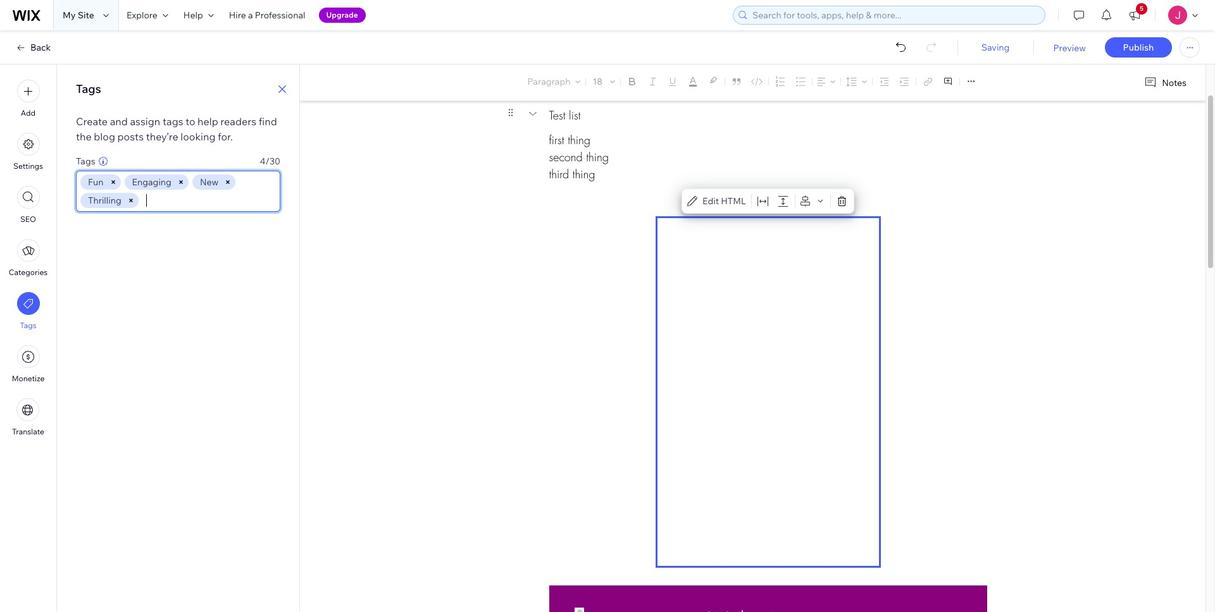 Task type: locate. For each thing, give the bounding box(es) containing it.
engaging
[[132, 177, 172, 188]]

html
[[721, 196, 746, 207]]

edit html button
[[685, 192, 749, 210]]

create
[[76, 115, 108, 128]]

back
[[30, 42, 51, 53]]

5
[[1140, 4, 1144, 13]]

my site
[[63, 9, 94, 21]]

translate
[[12, 427, 44, 437]]

my
[[63, 9, 76, 21]]

0 vertical spatial thing
[[568, 133, 591, 148]]

tags button
[[17, 293, 40, 331]]

paragraph
[[528, 76, 571, 87]]

thing right second
[[586, 150, 609, 165]]

tags
[[163, 115, 183, 128]]

for.
[[218, 130, 233, 143]]

tags up fun
[[76, 156, 95, 167]]

they're
[[146, 130, 178, 143]]

second
[[549, 150, 583, 165]]

assign
[[130, 115, 160, 128]]

test list
[[549, 108, 581, 123]]

1 vertical spatial tags
[[76, 156, 95, 167]]

thing right third
[[573, 167, 596, 182]]

notes
[[1163, 77, 1187, 88]]

edit html
[[703, 196, 746, 207]]

looking
[[181, 130, 216, 143]]

menu
[[0, 72, 56, 444]]

third
[[549, 167, 569, 182]]

30
[[270, 156, 281, 167]]

posts
[[117, 130, 144, 143]]

2 vertical spatial tags
[[20, 321, 36, 331]]

4 / 30
[[260, 156, 281, 167]]

tags up monetize button
[[20, 321, 36, 331]]

tags inside button
[[20, 321, 36, 331]]

site
[[78, 9, 94, 21]]

paragraph button
[[525, 73, 583, 91]]

2 vertical spatial thing
[[573, 167, 596, 182]]

monetize
[[12, 374, 45, 384]]

test
[[549, 108, 566, 123]]

seo
[[20, 215, 36, 224]]

categories button
[[9, 239, 48, 277]]

publish
[[1124, 42, 1155, 53]]

tags up create
[[76, 82, 101, 96]]

thing up second
[[568, 133, 591, 148]]

back button
[[15, 42, 51, 53]]

tags
[[76, 82, 101, 96], [76, 156, 95, 167], [20, 321, 36, 331]]

help button
[[176, 0, 221, 30]]

5 button
[[1121, 0, 1149, 30]]

thing
[[568, 133, 591, 148], [586, 150, 609, 165], [573, 167, 596, 182]]

monetize button
[[12, 346, 45, 384]]

translate button
[[12, 399, 44, 437]]

preview
[[1054, 42, 1087, 54]]

new
[[200, 177, 219, 188]]

blog
[[94, 130, 115, 143]]



Task type: describe. For each thing, give the bounding box(es) containing it.
1 vertical spatial thing
[[586, 150, 609, 165]]

help
[[184, 9, 203, 21]]

publish button
[[1106, 37, 1173, 58]]

tags element
[[76, 171, 281, 212]]

fun
[[88, 177, 104, 188]]

add button
[[17, 80, 40, 118]]

the
[[76, 130, 92, 143]]

settings button
[[13, 133, 43, 171]]

first
[[549, 133, 565, 148]]

find
[[259, 115, 277, 128]]

to
[[186, 115, 195, 128]]

a
[[248, 9, 253, 21]]

professional
[[255, 9, 306, 21]]

/
[[266, 156, 270, 167]]

first thing second thing third thing
[[549, 133, 609, 182]]

Tags field
[[142, 190, 276, 211]]

thrilling
[[88, 195, 121, 206]]

4
[[260, 156, 266, 167]]

explore
[[127, 9, 158, 21]]

hire
[[229, 9, 246, 21]]

0 vertical spatial tags
[[76, 82, 101, 96]]

settings
[[13, 161, 43, 171]]

upgrade button
[[319, 8, 366, 23]]

list
[[569, 108, 581, 123]]

create and assign tags to help readers find the blog posts they're looking for.
[[76, 115, 277, 143]]

menu containing add
[[0, 72, 56, 444]]

notes button
[[1140, 74, 1191, 91]]

preview button
[[1054, 42, 1087, 54]]

readers
[[221, 115, 257, 128]]

categories
[[9, 268, 48, 277]]

and
[[110, 115, 128, 128]]

help
[[198, 115, 218, 128]]

Search for tools, apps, help & more... field
[[749, 6, 1042, 24]]

edit
[[703, 196, 719, 207]]

add
[[21, 108, 36, 118]]

upgrade
[[326, 10, 358, 20]]

seo button
[[17, 186, 40, 224]]

hire a professional link
[[221, 0, 313, 30]]

hire a professional
[[229, 9, 306, 21]]



Task type: vqa. For each thing, say whether or not it's contained in the screenshot.
readers
yes



